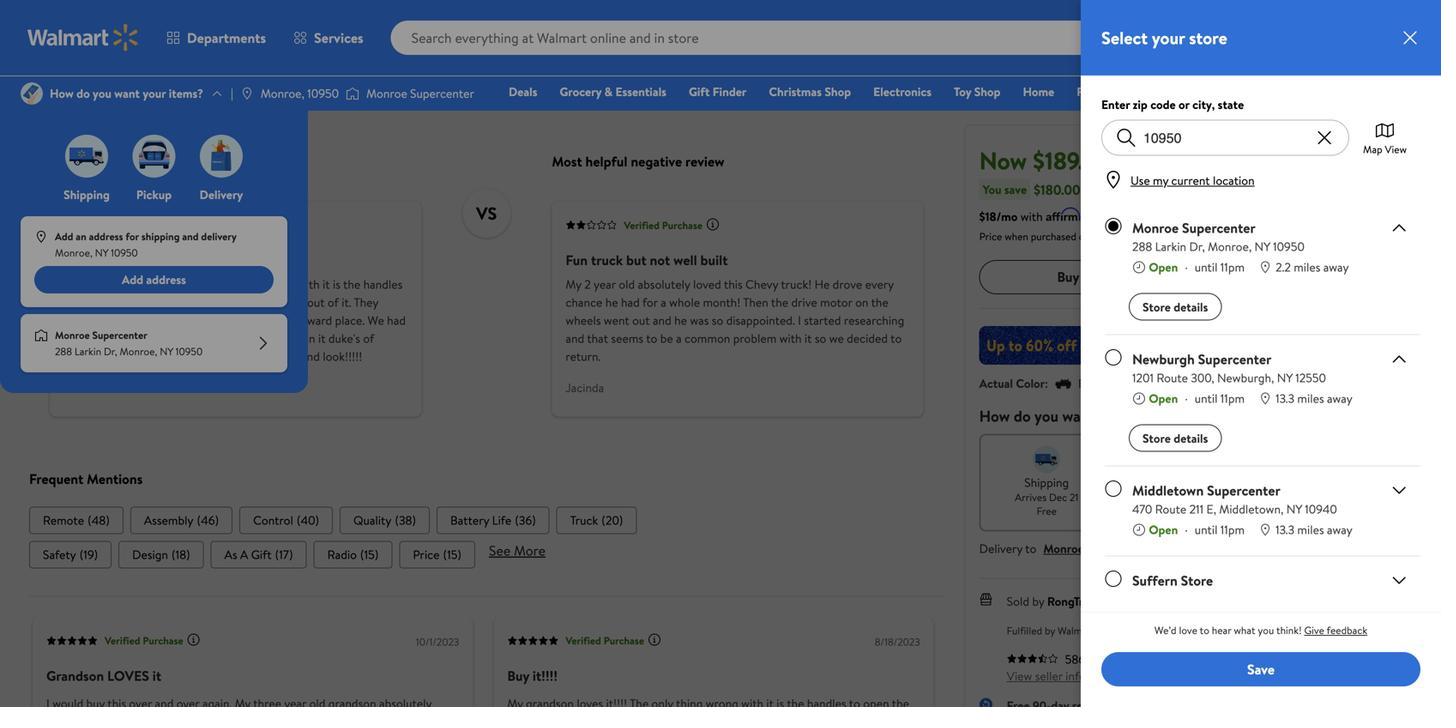 Task type: describe. For each thing, give the bounding box(es) containing it.
to left see
[[151, 312, 162, 329]]

your inside select your store dialog
[[1152, 26, 1186, 50]]

christmas
[[769, 83, 822, 100]]

well
[[674, 251, 697, 270]]

or
[[1179, 96, 1190, 113]]

0 horizontal spatial dr,
[[104, 344, 117, 359]]

1 horizontal spatial so
[[712, 312, 724, 329]]

0 horizontal spatial get
[[253, 294, 271, 311]]

on
[[856, 294, 869, 311]]

the right then
[[771, 294, 789, 311]]

helpful for negative
[[586, 152, 628, 171]]

not
[[650, 251, 670, 270]]

great
[[271, 348, 298, 365]]

save
[[1005, 181, 1027, 198]]

how for how do you want your items?
[[50, 85, 74, 102]]

seller for 586
[[1088, 651, 1116, 667]]

learn
[[1084, 208, 1113, 225]]

0 vertical spatial grandson
[[82, 276, 130, 293]]

view inside button
[[1386, 142, 1407, 157]]

list item containing control
[[240, 507, 333, 534]]

ny inside middletown supercenter 470 route 211 e, middletown, ny 10940
[[1287, 501, 1303, 518]]

buy now button
[[980, 260, 1185, 294]]

1 until from the top
[[1195, 259, 1218, 275]]

registry
[[1216, 83, 1260, 100]]

cart
[[1305, 267, 1329, 286]]

1 horizontal spatial in
[[306, 330, 315, 347]]

lol
[[136, 348, 152, 365]]

zip
[[1133, 96, 1148, 113]]

middletown supercenter 470 route 211 e, middletown, ny 10940
[[1133, 481, 1338, 518]]

1201
[[1133, 369, 1154, 386]]

location
[[1213, 172, 1255, 189]]

list containing remote
[[29, 507, 945, 534]]

truck
[[570, 512, 598, 528]]

ny right lol
[[160, 344, 173, 359]]

11pm for newburgh supercenter
[[1221, 390, 1245, 407]]

away for monroe supercenter
[[1324, 259, 1350, 275]]

radio (15)
[[328, 546, 379, 563]]

middletown supercenter store details image
[[1390, 480, 1410, 501]]

store for monroe supercenter
[[1143, 298, 1171, 315]]

was
[[690, 312, 709, 329]]

store details for newburgh supercenter
[[1143, 430, 1209, 446]]

1 horizontal spatial grandson
[[175, 294, 223, 311]]

monroe supercenter 288 larkin dr, monroe, ny 10950 inside select store option group
[[1133, 218, 1305, 255]]

remote (48)
[[43, 512, 110, 528]]

delivery button
[[197, 130, 246, 203]]

walmart image
[[27, 24, 139, 51]]

it down awkward
[[318, 330, 326, 347]]

delivery for delivery
[[200, 186, 243, 203]]

and up return. at the left of page
[[566, 330, 585, 347]]

and up awkward
[[286, 294, 304, 311]]

store for newburgh supercenter
[[1143, 430, 1171, 446]]

vs
[[477, 201, 497, 225]]

it left runs
[[235, 348, 243, 365]]

hazzard
[[64, 348, 102, 365]]

you for how do you want your item?
[[1035, 405, 1059, 427]]

fashion link
[[1069, 82, 1125, 101]]

1 vertical spatial get
[[286, 330, 303, 347]]

intent image for delivery image
[[1317, 446, 1344, 473]]

it left the is
[[323, 276, 330, 293]]

whole
[[670, 294, 700, 311]]

none radio inside select store option group
[[1105, 480, 1123, 497]]

13.3 miles away for middletown supercenter
[[1276, 521, 1353, 538]]

2 horizontal spatial of
[[363, 330, 374, 347]]

supercenter up 288 larkin dr, monroe, ny 10950. element at the top right of page
[[1183, 218, 1256, 237]]

affirm image
[[1047, 207, 1081, 221]]

shipping arrives dec 21 free
[[1015, 474, 1079, 518]]

2 vertical spatial monroe
[[55, 328, 90, 342]]

love
[[1180, 623, 1198, 638]]

1 horizontal spatial handles
[[364, 276, 403, 293]]

gift inside list item
[[251, 546, 272, 563]]

door.
[[127, 294, 153, 311]]

0 vertical spatial with
[[1021, 208, 1043, 225]]

10950 inside select store option group
[[1274, 238, 1305, 255]]

0 horizontal spatial handles
[[64, 312, 103, 329]]

walmart
[[1058, 623, 1095, 638]]

0 horizontal spatial monroe supercenter 288 larkin dr, monroe, ny 10950
[[55, 328, 203, 359]]

ny inside add an address for shipping and delivery monroe, ny 10950
[[95, 246, 108, 260]]

add an address for shipping and delivery monroe, ny 10950
[[55, 229, 237, 260]]

toy shop link
[[947, 82, 1009, 101]]

2 vertical spatial a
[[676, 330, 682, 347]]

see for see more
[[489, 541, 511, 560]]

 image for delivery
[[200, 135, 243, 178]]

10/1/2023
[[416, 634, 459, 649]]

2.2 miles away
[[1276, 259, 1350, 275]]

the right open
[[106, 294, 124, 311]]

review right write
[[196, 33, 230, 50]]

0 vertical spatial a
[[187, 33, 193, 50]]

battery life (36)
[[451, 512, 536, 528]]

pickup for pickup
[[136, 186, 172, 203]]

arrives
[[1015, 490, 1047, 504]]

470 route 211 e, middletown, ny 10940. element
[[1133, 501, 1353, 518]]

470
[[1133, 501, 1153, 518]]

it.
[[342, 294, 351, 311]]

do for how do you want your item?
[[1014, 405, 1031, 427]]

had inside buy it!!!! my grandson loves it!!!! the only thing wrong with it is the handles to open the door. my grandson can't get in and out of it. they handles are hard to see and they are insane awkward place. we had to take one of the windows off so he could get in it duke's of hazzard style! lol other than that it runs great and look!!!!!
[[387, 312, 406, 329]]

monroe, down hard
[[120, 344, 157, 359]]

0 vertical spatial monroe
[[367, 85, 407, 102]]

your for how do you want your item?
[[1099, 405, 1129, 427]]

add address
[[122, 271, 186, 288]]

actual
[[980, 375, 1014, 392]]

monroe, 10950 button
[[1044, 540, 1123, 557]]

review for most helpful positive review
[[179, 152, 218, 171]]

 image for monroe, 10950
[[240, 87, 254, 100]]

 image left an
[[34, 230, 48, 244]]

duke's
[[329, 330, 360, 347]]

an
[[76, 229, 86, 244]]

and inside add an address for shipping and delivery monroe, ny 10950
[[182, 229, 199, 244]]

it inside fun truck but not well built my 2 year old absolutely loved this chevy truck! he drove every chance he had for a whole month! then the drive motor on the wheels went out and he was so disappointed.  i started researching and that seems to be a common problem with it so we decided to return.
[[805, 330, 812, 347]]

to left be
[[646, 330, 658, 347]]

add for add an address for shipping and delivery monroe, ny 10950
[[55, 229, 73, 244]]

insane
[[252, 312, 284, 329]]

than
[[185, 348, 209, 365]]

13.3 for newburgh supercenter
[[1276, 390, 1295, 407]]

see for see all reviews
[[44, 33, 63, 50]]

off
[[206, 330, 222, 347]]

miles for monroe supercenter
[[1294, 259, 1321, 275]]

so inside buy it!!!! my grandson loves it!!!! the only thing wrong with it is the handles to open the door. my grandson can't get in and out of it. they handles are hard to see and they are insane awkward place. we had to take one of the windows off so he could get in it duke's of hazzard style! lol other than that it runs great and look!!!!!
[[224, 330, 236, 347]]

dec
[[1050, 490, 1068, 504]]

review for most helpful negative review
[[686, 152, 725, 171]]

wheels
[[566, 312, 601, 329]]

as a gift (17)
[[225, 546, 293, 563]]

2 vertical spatial store
[[1181, 571, 1214, 590]]

$180.00
[[1034, 180, 1081, 199]]

clear zip code or city, state field image
[[1315, 127, 1335, 148]]

free
[[1037, 504, 1057, 518]]

ny up add to cart
[[1255, 238, 1271, 255]]

open for newburgh supercenter
[[1149, 390, 1179, 407]]

dr, inside select store option group
[[1190, 238, 1206, 255]]

(48)
[[88, 512, 110, 528]]

use my current location button
[[1124, 172, 1260, 189]]

gift finder link
[[681, 82, 755, 101]]

monroe, down free
[[1044, 540, 1088, 557]]

legal information image
[[1110, 229, 1124, 243]]

monroe, 10950
[[261, 85, 339, 102]]

enter zip code or city, state
[[1102, 96, 1245, 113]]

|
[[231, 85, 233, 102]]

the right the is
[[343, 276, 361, 293]]

0 horizontal spatial of
[[125, 330, 136, 347]]

hear
[[1212, 623, 1232, 638]]

it right 'loves'
[[153, 666, 161, 685]]

(15) for price (15)
[[443, 546, 462, 563]]

 image for monroe supercenter
[[346, 85, 360, 102]]

suffern store store details image
[[1390, 570, 1410, 591]]

13.3 for middletown supercenter
[[1276, 521, 1295, 538]]

fun truck but not well built my 2 year old absolutely loved this chevy truck! he drove every chance he had for a whole month! then the drive motor on the wheels went out and he was so disappointed.  i started researching and that seems to be a common problem with it so we decided to return.
[[566, 251, 905, 365]]

shipping button
[[62, 130, 112, 203]]

(46)
[[197, 512, 219, 528]]

absolutely
[[638, 276, 691, 293]]

actual color :
[[980, 375, 1049, 392]]

loves
[[107, 666, 149, 685]]

motor
[[821, 294, 853, 311]]

open for middletown supercenter
[[1149, 521, 1179, 538]]

open · until 11pm for newburgh
[[1149, 390, 1245, 407]]

11pm for middletown supercenter
[[1221, 521, 1245, 538]]

it!!!! for buy it!!!!
[[533, 666, 558, 685]]

1 horizontal spatial my
[[156, 294, 172, 311]]

1 horizontal spatial 2
[[1403, 19, 1408, 34]]

reviews for 586 seller reviews
[[1119, 651, 1158, 667]]

disappointed.
[[727, 312, 795, 329]]

we'd love to hear what you think! give feedback
[[1155, 623, 1368, 638]]

battery
[[451, 512, 489, 528]]

loves
[[133, 276, 159, 293]]

monroe inside select store option group
[[1133, 218, 1179, 237]]

safety (19)
[[43, 546, 98, 563]]

list item containing truck
[[557, 507, 637, 534]]

buy it!!!! my grandson loves it!!!! the only thing wrong with it is the handles to open the door. my grandson can't get in and out of it. they handles are hard to see and they are insane awkward place. we had to take one of the windows off so he could get in it duke's of hazzard style! lol other than that it runs great and look!!!!!
[[64, 251, 406, 365]]

list item containing radio
[[314, 541, 393, 568]]

0 horizontal spatial view
[[1007, 667, 1033, 684]]

to down researching
[[891, 330, 902, 347]]

and right "great"
[[301, 348, 320, 365]]

1 vertical spatial a
[[661, 294, 667, 311]]

monroe, inside add an address for shipping and delivery monroe, ny 10950
[[55, 246, 92, 260]]

store details for monroe supercenter
[[1143, 298, 1209, 315]]

not
[[1160, 490, 1177, 504]]

(36)
[[515, 512, 536, 528]]

select store option group
[[1102, 204, 1421, 707]]

supercenter up style!
[[92, 328, 147, 342]]

how for how do you want your item?
[[980, 405, 1010, 427]]

learn how button
[[1084, 207, 1138, 225]]

my inside fun truck but not well built my 2 year old absolutely loved this chevy truck! he drove every chance he had for a whole month! then the drive motor on the wheels went out and he was so disappointed.  i started researching and that seems to be a common problem with it so we decided to return.
[[566, 276, 582, 293]]

1 are from the left
[[106, 312, 122, 329]]

it!!!! for buy it!!!! my grandson loves it!!!! the only thing wrong with it is the handles to open the door. my grandson can't get in and out of it. they handles are hard to see and they are insane awkward place. we had to take one of the windows off so he could get in it duke's of hazzard style! lol other than that it runs great and look!!!!!
[[89, 251, 114, 270]]

only
[[208, 276, 230, 293]]

the
[[186, 276, 205, 293]]

pickup not available
[[1160, 474, 1218, 504]]

until for middletown
[[1195, 521, 1218, 538]]

0 horizontal spatial my
[[64, 276, 79, 293]]

had inside fun truck but not well built my 2 year old absolutely loved this chevy truck! he drove every chance he had for a whole month! then the drive motor on the wheels went out and he was so disappointed.  i started researching and that seems to be a common problem with it so we decided to return.
[[621, 294, 640, 311]]

assembly
[[144, 512, 194, 528]]

open · until 11pm for middletown
[[1149, 521, 1245, 538]]

that inside buy it!!!! my grandson loves it!!!! the only thing wrong with it is the handles to open the door. my grandson can't get in and out of it. they handles are hard to see and they are insane awkward place. we had to take one of the windows off so he could get in it duke's of hazzard style! lol other than that it runs great and look!!!!!
[[211, 348, 233, 365]]

route for middletown
[[1156, 501, 1187, 518]]

to down arrives
[[1026, 540, 1037, 557]]

delivery for delivery to monroe, 10950
[[980, 540, 1023, 557]]

old
[[619, 276, 635, 293]]

intent image for shipping image
[[1033, 446, 1061, 473]]

list item containing design
[[119, 541, 204, 568]]

to inside dialog
[[1200, 623, 1210, 638]]

save button
[[1102, 652, 1421, 687]]

chevy
[[746, 276, 779, 293]]

feedback
[[1327, 623, 1368, 638]]

1 vertical spatial larkin
[[75, 344, 101, 359]]

radio
[[328, 546, 357, 563]]

monroe, right the |
[[261, 85, 305, 102]]

3.4249 stars out of 5, based on 586 seller reviews element
[[1007, 653, 1059, 664]]

the right on
[[872, 294, 889, 311]]

use
[[1131, 172, 1151, 189]]

list item containing battery life
[[437, 507, 550, 534]]

for inside add an address for shipping and delivery monroe, ny 10950
[[126, 229, 139, 244]]

your for how do you want your items?
[[143, 85, 166, 102]]

truck!
[[781, 276, 812, 293]]

as
[[225, 546, 237, 563]]

 image left take
[[34, 329, 48, 342]]



Task type: locate. For each thing, give the bounding box(es) containing it.
do
[[77, 85, 90, 102], [1014, 405, 1031, 427]]

gift finder
[[689, 83, 747, 100]]

miles for middletown supercenter
[[1298, 521, 1325, 538]]

control
[[253, 512, 293, 528]]

select your store dialog
[[1081, 0, 1442, 707]]

1 13.3 miles away from the top
[[1276, 390, 1353, 407]]

2 vertical spatial until
[[1195, 521, 1218, 538]]

shipping up an
[[64, 186, 110, 203]]

1 open from the top
[[1149, 259, 1179, 275]]

shipping inside button
[[64, 186, 110, 203]]

address inside button
[[146, 271, 186, 288]]

newburgh
[[1133, 350, 1195, 369]]

10950 inside add an address for shipping and delivery monroe, ny 10950
[[111, 246, 138, 260]]

1 horizontal spatial you
[[1035, 405, 1059, 427]]

store details link up pickup not available
[[1129, 424, 1222, 452]]

seller down 3.4249 stars out of 5, based on 586 seller reviews element
[[1036, 667, 1063, 684]]

with inside buy it!!!! my grandson loves it!!!! the only thing wrong with it is the handles to open the door. my grandson can't get in and out of it. they handles are hard to see and they are insane awkward place. we had to take one of the windows off so he could get in it duke's of hazzard style! lol other than that it runs great and look!!!!!
[[298, 276, 320, 293]]

away down 10940
[[1328, 521, 1353, 538]]

items?
[[169, 85, 203, 102]]

0 horizontal spatial pickup
[[136, 186, 172, 203]]

1 (15) from the left
[[360, 546, 379, 563]]

2 until from the top
[[1195, 390, 1218, 407]]

price inside list item
[[413, 546, 440, 563]]

list item down remote (48)
[[29, 541, 112, 568]]

buy for buy it!!!! my grandson loves it!!!! the only thing wrong with it is the handles to open the door. my grandson can't get in and out of it. they handles are hard to see and they are insane awkward place. we had to take one of the windows off so he could get in it duke's of hazzard style! lol other than that it runs great and look!!!!!
[[64, 251, 86, 270]]

the up lol
[[139, 330, 156, 347]]

route
[[1157, 369, 1189, 386], [1156, 501, 1187, 518]]

0 horizontal spatial address
[[89, 229, 123, 244]]

mentions
[[87, 469, 143, 488]]

 image
[[21, 82, 43, 105], [240, 87, 254, 100], [34, 230, 48, 244]]

11pm for monroe supercenter
[[1221, 259, 1245, 275]]

288 inside select store option group
[[1133, 238, 1153, 255]]

2 · from the top
[[1185, 390, 1188, 407]]

negative
[[631, 152, 682, 171]]

helpful for positive
[[83, 152, 125, 171]]

want left items?
[[114, 85, 140, 102]]

1 horizontal spatial see
[[489, 541, 511, 560]]

price for price when purchased online
[[980, 229, 1003, 244]]

store details up up to sixty percent off deals. shop now. image
[[1143, 298, 1209, 315]]

out up seems
[[633, 312, 650, 329]]

buy
[[64, 251, 86, 270], [1058, 267, 1080, 286], [507, 666, 530, 685]]

 image inside pickup button
[[133, 135, 175, 178]]

decided
[[847, 330, 888, 347]]

handles up they
[[364, 276, 403, 293]]

list item containing quality
[[340, 507, 430, 534]]

gift cards link
[[1132, 82, 1201, 101]]

grocery & essentials link
[[552, 82, 674, 101]]

store details link for monroe supercenter
[[1129, 293, 1222, 321]]

drove
[[833, 276, 863, 293]]

see all reviews link
[[29, 29, 134, 54]]

route inside the newburgh supercenter 1201 route 300, newburgh, ny 12550
[[1157, 369, 1189, 386]]

0 vertical spatial view
[[1386, 142, 1407, 157]]

list item down (38)
[[399, 541, 475, 568]]

· for monroe supercenter
[[1185, 259, 1188, 275]]

delivery inside button
[[200, 186, 243, 203]]

by for sold
[[1033, 593, 1045, 610]]

most for most helpful positive review
[[50, 152, 80, 171]]

monroe,
[[261, 85, 305, 102], [1208, 238, 1252, 255], [55, 246, 92, 260], [120, 344, 157, 359], [1044, 540, 1088, 557]]

list item up "see more" list
[[437, 507, 550, 534]]

out
[[307, 294, 325, 311], [633, 312, 650, 329]]

store right suffern
[[1181, 571, 1214, 590]]

design (18)
[[132, 546, 190, 563]]

1 horizontal spatial do
[[1014, 405, 1031, 427]]

write a review
[[155, 33, 230, 50]]

pickup
[[136, 186, 172, 203], [1172, 474, 1206, 491]]

he inside buy it!!!! my grandson loves it!!!! the only thing wrong with it is the handles to open the door. my grandson can't get in and out of it. they handles are hard to see and they are insane awkward place. we had to take one of the windows off so he could get in it duke's of hazzard style! lol other than that it runs great and look!!!!!
[[239, 330, 252, 347]]

shipping for shipping arrives dec 21 free
[[1025, 474, 1069, 491]]

see inside "see more" list
[[489, 541, 511, 560]]

1 horizontal spatial monroe
[[367, 85, 407, 102]]

monroe, down an
[[55, 246, 92, 260]]

2 vertical spatial you
[[1258, 623, 1275, 638]]

address
[[89, 229, 123, 244], [146, 271, 186, 288]]

0 vertical spatial do
[[77, 85, 90, 102]]

a down absolutely
[[661, 294, 667, 311]]

 image left 'positive'
[[65, 135, 108, 178]]

add to cart
[[1261, 267, 1329, 286]]

list item containing as a gift
[[211, 541, 307, 568]]

buy for buy it!!!!
[[507, 666, 530, 685]]

frequent
[[29, 469, 84, 488]]

 image down see all reviews link
[[21, 82, 43, 105]]

pickup down intent image for pickup
[[1172, 474, 1206, 491]]

close panel image
[[1401, 27, 1421, 48]]

0 horizontal spatial grandson
[[82, 276, 130, 293]]

list item up (18) in the bottom of the page
[[130, 507, 233, 534]]

online
[[1079, 229, 1107, 244]]

and left delivery
[[182, 229, 199, 244]]

until down the '300,'
[[1195, 390, 1218, 407]]

1 shop from the left
[[825, 83, 851, 100]]

see all reviews
[[44, 33, 119, 50]]

to left open
[[64, 294, 75, 311]]

be
[[661, 330, 673, 347]]

0 vertical spatial he
[[606, 294, 618, 311]]

0 vertical spatial out
[[307, 294, 325, 311]]

3 until from the top
[[1195, 521, 1218, 538]]

supercenter inside middletown supercenter 470 route 211 e, middletown, ny 10940
[[1208, 481, 1281, 500]]

thing
[[232, 276, 259, 293]]

details up pickup not available
[[1174, 430, 1209, 446]]

0 horizontal spatial add
[[55, 229, 73, 244]]

shipping inside shipping arrives dec 21 free
[[1025, 474, 1069, 491]]

1 horizontal spatial helpful
[[586, 152, 628, 171]]

with left the is
[[298, 276, 320, 293]]

intent image for pickup image
[[1175, 446, 1203, 473]]

and up be
[[653, 312, 672, 329]]

now
[[1083, 267, 1108, 286]]

(15) down battery
[[443, 546, 462, 563]]

list item
[[29, 507, 123, 534], [130, 507, 233, 534], [240, 507, 333, 534], [340, 507, 430, 534], [437, 507, 550, 534], [557, 507, 637, 534], [29, 541, 112, 568], [119, 541, 204, 568], [211, 541, 307, 568], [314, 541, 393, 568], [399, 541, 475, 568]]

went
[[604, 312, 630, 329]]

you for how do you want your items?
[[93, 85, 111, 102]]

think!
[[1277, 623, 1302, 638]]

21
[[1070, 490, 1079, 504]]

2 vertical spatial open · until 11pm
[[1149, 521, 1245, 538]]

helpful left 'positive'
[[83, 152, 125, 171]]

you down see all reviews
[[93, 85, 111, 102]]

0 vertical spatial open
[[1149, 259, 1179, 275]]

0 vertical spatial 288
[[1133, 238, 1153, 255]]

store details down item?
[[1143, 430, 1209, 446]]

2 horizontal spatial add
[[1261, 267, 1286, 286]]

code
[[1151, 96, 1176, 113]]

list item containing assembly
[[130, 507, 233, 534]]

by right "sold"
[[1033, 593, 1045, 610]]

shipping for shipping
[[64, 186, 110, 203]]

larkin left 'one' on the left top of page
[[75, 344, 101, 359]]

most up an
[[50, 152, 80, 171]]

list item containing price
[[399, 541, 475, 568]]

supercenter up 1201 route 300, newburgh, ny 12550. element
[[1199, 350, 1272, 369]]

None radio
[[1105, 218, 1123, 235], [1105, 349, 1123, 366], [1105, 570, 1123, 587], [1105, 218, 1123, 235], [1105, 349, 1123, 366], [1105, 570, 1123, 587]]

add for add to cart
[[1261, 267, 1286, 286]]

newburgh,
[[1218, 369, 1275, 386]]

2 details from the top
[[1174, 430, 1209, 446]]

monroe, inside select store option group
[[1208, 238, 1252, 255]]

0 horizontal spatial for
[[126, 229, 139, 244]]

3 11pm from the top
[[1221, 521, 1245, 538]]

your left items?
[[143, 85, 166, 102]]

view seller information link
[[1007, 667, 1127, 684]]

ny left 10940
[[1287, 501, 1303, 518]]

&
[[605, 83, 613, 100]]

he up runs
[[239, 330, 252, 347]]

buy inside button
[[1058, 267, 1080, 286]]

larkin inside select store option group
[[1156, 238, 1187, 255]]

0 horizontal spatial had
[[387, 312, 406, 329]]

1 open · until 11pm from the top
[[1149, 259, 1245, 275]]

miles down 10940
[[1298, 521, 1325, 538]]

1 vertical spatial reviews
[[1119, 651, 1158, 667]]

2 most from the left
[[552, 152, 582, 171]]

toy
[[954, 83, 972, 100]]

you right what
[[1258, 623, 1275, 638]]

how down all
[[50, 85, 74, 102]]

1 helpful from the left
[[83, 152, 125, 171]]

take
[[77, 330, 100, 347]]

but
[[626, 251, 647, 270]]

review right negative
[[686, 152, 725, 171]]

0 vertical spatial monroe supercenter 288 larkin dr, monroe, ny 10950
[[1133, 218, 1305, 255]]

0 vertical spatial pickup
[[136, 186, 172, 203]]

1 horizontal spatial shipping
[[1025, 474, 1069, 491]]

1 horizontal spatial want
[[1063, 405, 1096, 427]]

1201 route 300, newburgh, ny 12550. element
[[1133, 369, 1353, 387]]

until for newburgh
[[1195, 390, 1218, 407]]

a
[[240, 546, 248, 563]]

2 horizontal spatial with
[[1021, 208, 1043, 225]]

1 horizontal spatial add
[[122, 271, 143, 288]]

away down edit
[[1328, 390, 1353, 407]]

fashion
[[1077, 83, 1117, 100]]

· for middletown supercenter
[[1185, 521, 1188, 538]]

Enter zip code or city, state text field
[[1137, 121, 1315, 155]]

0 horizontal spatial (15)
[[360, 546, 379, 563]]

1 details from the top
[[1174, 298, 1209, 315]]

for left 'shipping'
[[126, 229, 139, 244]]

had
[[621, 294, 640, 311], [387, 312, 406, 329]]

want for item?
[[1063, 405, 1096, 427]]

most for most helpful negative review
[[552, 152, 582, 171]]

1 13.3 from the top
[[1276, 390, 1295, 407]]

1 horizontal spatial most
[[552, 152, 582, 171]]

seller right 586
[[1088, 651, 1116, 667]]

drive
[[792, 294, 818, 311]]

2 horizontal spatial he
[[675, 312, 687, 329]]

pickup inside pickup not available
[[1172, 474, 1206, 491]]

1 horizontal spatial delivery
[[980, 540, 1023, 557]]

3 open from the top
[[1149, 521, 1179, 538]]

list item up radio (15) at left
[[340, 507, 430, 534]]

of
[[328, 294, 339, 311], [125, 330, 136, 347], [363, 330, 374, 347]]

3 · from the top
[[1185, 521, 1188, 538]]

store
[[1190, 26, 1228, 50]]

details for monroe supercenter
[[1174, 298, 1209, 315]]

0 horizontal spatial out
[[307, 294, 325, 311]]

pickup inside button
[[136, 186, 172, 203]]

1 horizontal spatial he
[[606, 294, 618, 311]]

information
[[1066, 667, 1127, 684]]

(15) right radio
[[360, 546, 379, 563]]

1 horizontal spatial 288
[[1133, 238, 1153, 255]]

2 store details from the top
[[1143, 430, 1209, 446]]

and right see
[[185, 312, 204, 329]]

address inside add an address for shipping and delivery monroe, ny 10950
[[89, 229, 123, 244]]

1 horizontal spatial out
[[633, 312, 650, 329]]

how
[[1116, 208, 1138, 225]]

1 horizontal spatial for
[[643, 294, 658, 311]]

list
[[29, 507, 945, 534]]

list item containing safety
[[29, 541, 112, 568]]

with down i
[[780, 330, 802, 347]]

price for price (15)
[[413, 546, 440, 563]]

(20)
[[602, 512, 623, 528]]

out inside buy it!!!! my grandson loves it!!!! the only thing wrong with it is the handles to open the door. my grandson can't get in and out of it. they handles are hard to see and they are insane awkward place. we had to take one of the windows off so he could get in it duke's of hazzard style! lol other than that it runs great and look!!!!!
[[307, 294, 325, 311]]

10950
[[307, 85, 339, 102], [1274, 238, 1305, 255], [111, 246, 138, 260], [176, 344, 203, 359], [1091, 540, 1123, 557]]

 image down the |
[[200, 135, 243, 178]]

(15) for radio (15)
[[360, 546, 379, 563]]

to left cart
[[1289, 267, 1302, 286]]

store up up to sixty percent off deals. shop now. image
[[1143, 298, 1171, 315]]

supercenter left deals link
[[410, 85, 475, 102]]

list item containing remote
[[29, 507, 123, 534]]

2 13.3 miles away from the top
[[1276, 521, 1353, 538]]

with up 'price when purchased online'
[[1021, 208, 1043, 225]]

1 vertical spatial for
[[643, 294, 658, 311]]

supercenter up "470 route 211 e, middletown, ny 10940." element
[[1208, 481, 1281, 500]]

want down 'black' in the right bottom of the page
[[1063, 405, 1096, 427]]

see inside see all reviews link
[[44, 33, 63, 50]]

 image inside shipping button
[[65, 135, 108, 178]]

(15)
[[360, 546, 379, 563], [443, 546, 462, 563]]

to right love
[[1200, 623, 1210, 638]]

1 vertical spatial 2
[[585, 276, 591, 293]]

1 horizontal spatial view
[[1386, 142, 1407, 157]]

 image for shipping
[[65, 135, 108, 178]]

details up up to sixty percent off deals. shop now. image
[[1174, 298, 1209, 315]]

larkin right legal information icon on the right top
[[1156, 238, 1187, 255]]

reviews down the we'd
[[1119, 651, 1158, 667]]

out inside fun truck but not well built my 2 year old absolutely loved this chevy truck! he drove every chance he had for a whole month! then the drive motor on the wheels went out and he was so disappointed.  i started researching and that seems to be a common problem with it so we decided to return.
[[633, 312, 650, 329]]

1 horizontal spatial are
[[233, 312, 249, 329]]

supercenter inside the newburgh supercenter 1201 route 300, newburgh, ny 12550
[[1199, 350, 1272, 369]]

wrong
[[262, 276, 295, 293]]

1 store details link from the top
[[1129, 293, 1222, 321]]

out up awkward
[[307, 294, 325, 311]]

1 vertical spatial delivery
[[980, 540, 1023, 557]]

·
[[1185, 259, 1188, 275], [1185, 390, 1188, 407], [1185, 521, 1188, 538]]

up to sixty percent off deals. shop now. image
[[980, 326, 1398, 365]]

1 vertical spatial see
[[489, 541, 511, 560]]

0 horizontal spatial a
[[187, 33, 193, 50]]

details
[[1174, 298, 1209, 315], [1174, 430, 1209, 446]]

purchase
[[160, 218, 201, 232], [662, 218, 703, 232], [143, 633, 183, 648], [604, 633, 644, 648]]

of right 'one' on the left top of page
[[125, 330, 136, 347]]

0 horizontal spatial so
[[224, 330, 236, 347]]

dr, right take
[[104, 344, 117, 359]]

 image inside the delivery button
[[200, 135, 243, 178]]

this
[[724, 276, 743, 293]]

0 vertical spatial delivery
[[200, 186, 243, 203]]

Search search field
[[391, 21, 1152, 55]]

we
[[830, 330, 844, 347]]

1 horizontal spatial pickup
[[1172, 474, 1206, 491]]

your left item?
[[1099, 405, 1129, 427]]

2 horizontal spatial so
[[815, 330, 827, 347]]

 image
[[346, 85, 360, 102], [65, 135, 108, 178], [133, 135, 175, 178], [200, 135, 243, 178], [34, 329, 48, 342]]

2 vertical spatial it!!!!
[[533, 666, 558, 685]]

it!!!!
[[89, 251, 114, 270], [162, 276, 184, 293], [533, 666, 558, 685]]

gift for gift cards
[[1139, 83, 1160, 100]]

Walmart Site-Wide search field
[[391, 21, 1152, 55]]

store details link for newburgh supercenter
[[1129, 424, 1222, 452]]

11pm down 288 larkin dr, monroe, ny 10950. element at the top right of page
[[1221, 259, 1245, 275]]

reviews for see all reviews
[[80, 33, 119, 50]]

1 vertical spatial until
[[1195, 390, 1218, 407]]

monroe supercenter 288 larkin dr, monroe, ny 10950
[[1133, 218, 1305, 255], [55, 328, 203, 359]]

e,
[[1207, 501, 1217, 518]]

add inside add an address for shipping and delivery monroe, ny 10950
[[55, 229, 73, 244]]

13.3 miles away down the 12550
[[1276, 390, 1353, 407]]

1 vertical spatial by
[[1045, 623, 1056, 638]]

0 horizontal spatial your
[[143, 85, 166, 102]]

away for middletown supercenter
[[1328, 521, 1353, 538]]

0 vertical spatial 13.3 miles away
[[1276, 390, 1353, 407]]

1 vertical spatial price
[[413, 546, 440, 563]]

route for newburgh
[[1157, 369, 1189, 386]]

miles for newburgh supercenter
[[1298, 390, 1325, 407]]

3 open · until 11pm from the top
[[1149, 521, 1245, 538]]

· down the available
[[1185, 521, 1188, 538]]

 image right shipping button
[[133, 135, 175, 178]]

1 vertical spatial address
[[146, 271, 186, 288]]

do down color
[[1014, 405, 1031, 427]]

2 13.3 from the top
[[1276, 521, 1295, 538]]

open · until 11pm down the '300,'
[[1149, 390, 1245, 407]]

a right be
[[676, 330, 682, 347]]

2 shop from the left
[[975, 83, 1001, 100]]

1 11pm from the top
[[1221, 259, 1245, 275]]

buy inside buy it!!!! my grandson loves it!!!! the only thing wrong with it is the handles to open the door. my grandson can't get in and out of it. they handles are hard to see and they are insane awkward place. we had to take one of the windows off so he could get in it duke's of hazzard style! lol other than that it runs great and look!!!!!
[[64, 251, 86, 270]]

$18/mo
[[980, 208, 1018, 225]]

1 store details from the top
[[1143, 298, 1209, 315]]

for inside fun truck but not well built my 2 year old absolutely loved this chevy truck! he drove every chance he had for a whole month! then the drive motor on the wheels went out and he was so disappointed.  i started researching and that seems to be a common problem with it so we decided to return.
[[643, 294, 658, 311]]

1 vertical spatial 288
[[55, 344, 72, 359]]

pickup down 'positive'
[[136, 186, 172, 203]]

open right now at the right top
[[1149, 259, 1179, 275]]

1 vertical spatial grandson
[[175, 294, 223, 311]]

2
[[1403, 19, 1408, 34], [585, 276, 591, 293]]

use my current location
[[1131, 172, 1255, 189]]

0 vertical spatial handles
[[364, 276, 403, 293]]

2 helpful from the left
[[586, 152, 628, 171]]

pickup for pickup not available
[[1172, 474, 1206, 491]]

· for newburgh supercenter
[[1185, 390, 1188, 407]]

save
[[1248, 660, 1275, 679]]

buy for buy now
[[1058, 267, 1080, 286]]

see more list
[[29, 541, 945, 568]]

0 vertical spatial your
[[1152, 26, 1186, 50]]

211
[[1190, 501, 1204, 518]]

edit selections
[[1323, 373, 1398, 390]]

2 horizontal spatial it!!!!
[[533, 666, 558, 685]]

gift for gift finder
[[689, 83, 710, 100]]

list item down control
[[211, 541, 307, 568]]

for down absolutely
[[643, 294, 658, 311]]

(18)
[[172, 546, 190, 563]]

0 vertical spatial miles
[[1294, 259, 1321, 275]]

fun
[[566, 251, 588, 270]]

 image for pickup
[[133, 135, 175, 178]]

my
[[1153, 172, 1169, 189]]

1 · from the top
[[1185, 259, 1188, 275]]

2 horizontal spatial gift
[[1139, 83, 1160, 100]]

started
[[804, 312, 842, 329]]

add up door.
[[122, 271, 143, 288]]

by for fulfilled
[[1045, 623, 1056, 638]]

to left take
[[64, 330, 75, 347]]

that inside fun truck but not well built my 2 year old absolutely loved this chevy truck! he drove every chance he had for a whole month! then the drive motor on the wheels went out and he was so disappointed.  i started researching and that seems to be a common problem with it so we decided to return.
[[587, 330, 609, 347]]

1 vertical spatial open · until 11pm
[[1149, 390, 1245, 407]]

1 vertical spatial ·
[[1185, 390, 1188, 407]]

are up 'one' on the left top of page
[[106, 312, 122, 329]]

route down middletown
[[1156, 501, 1187, 518]]

route down newburgh
[[1157, 369, 1189, 386]]

1 horizontal spatial shop
[[975, 83, 1001, 100]]

(19)
[[80, 546, 98, 563]]

0 vertical spatial ·
[[1185, 259, 1188, 275]]

0 vertical spatial store
[[1143, 298, 1171, 315]]

hard
[[125, 312, 148, 329]]

1 vertical spatial monroe supercenter 288 larkin dr, monroe, ny 10950
[[55, 328, 203, 359]]

essentials
[[616, 83, 667, 100]]

address up door.
[[146, 271, 186, 288]]

get
[[253, 294, 271, 311], [286, 330, 303, 347]]

2 are from the left
[[233, 312, 249, 329]]

give feedback button
[[1305, 623, 1368, 638]]

2 horizontal spatial a
[[676, 330, 682, 347]]

0 horizontal spatial 2
[[585, 276, 591, 293]]

most down the grocery
[[552, 152, 582, 171]]

you inside select your store dialog
[[1258, 623, 1275, 638]]

288 larkin dr, monroe, ny 10950. element
[[1133, 238, 1350, 255]]

1 horizontal spatial larkin
[[1156, 238, 1187, 255]]

and
[[182, 229, 199, 244], [286, 294, 304, 311], [185, 312, 204, 329], [653, 312, 672, 329], [566, 330, 585, 347], [301, 348, 320, 365]]

0 horizontal spatial in
[[274, 294, 283, 311]]

0 horizontal spatial you
[[93, 85, 111, 102]]

 image for how do you want your items?
[[21, 82, 43, 105]]

how do you want your item?
[[980, 405, 1171, 427]]

details for newburgh supercenter
[[1174, 430, 1209, 446]]

open
[[1149, 259, 1179, 275], [1149, 390, 1179, 407], [1149, 521, 1179, 538]]

shop for toy shop
[[975, 83, 1001, 100]]

grocery & essentials
[[560, 83, 667, 100]]

away right 2.2
[[1324, 259, 1350, 275]]

0 vertical spatial that
[[587, 330, 609, 347]]

2 open from the top
[[1149, 390, 1179, 407]]

1 horizontal spatial your
[[1099, 405, 1129, 427]]

0 vertical spatial larkin
[[1156, 238, 1187, 255]]

:
[[1045, 375, 1049, 392]]

newburgh supercenter store details image
[[1390, 349, 1410, 369]]

until down e,
[[1195, 521, 1218, 538]]

1 vertical spatial open
[[1149, 390, 1179, 407]]

1 horizontal spatial gift
[[689, 83, 710, 100]]

0 horizontal spatial price
[[413, 546, 440, 563]]

10940
[[1306, 501, 1338, 518]]

2 store details link from the top
[[1129, 424, 1222, 452]]

0 horizontal spatial he
[[239, 330, 252, 347]]

most
[[50, 152, 80, 171], [552, 152, 582, 171]]

do for how do you want your items?
[[77, 85, 90, 102]]

write a review link
[[141, 29, 244, 54]]

2 (15) from the left
[[443, 546, 462, 563]]

1 vertical spatial 13.3 miles away
[[1276, 521, 1353, 538]]

0 vertical spatial store details link
[[1129, 293, 1222, 321]]

are down can't on the top left of page
[[233, 312, 249, 329]]

1 horizontal spatial it!!!!
[[162, 276, 184, 293]]

list item up safety (19)
[[29, 507, 123, 534]]

add left cart
[[1261, 267, 1286, 286]]

2 horizontal spatial buy
[[1058, 267, 1080, 286]]

2 11pm from the top
[[1221, 390, 1245, 407]]

0 vertical spatial how
[[50, 85, 74, 102]]

to inside button
[[1289, 267, 1302, 286]]

map view button
[[1364, 120, 1407, 157]]

1 most from the left
[[50, 152, 80, 171]]

0 vertical spatial had
[[621, 294, 640, 311]]

route inside middletown supercenter 470 route 211 e, middletown, ny 10940
[[1156, 501, 1187, 518]]

13.3 miles away for newburgh supercenter
[[1276, 390, 1353, 407]]

shop for christmas shop
[[825, 83, 851, 100]]

a right write
[[187, 33, 193, 50]]

2 open · until 11pm from the top
[[1149, 390, 1245, 407]]

view right map
[[1386, 142, 1407, 157]]

awkward
[[287, 312, 332, 329]]

1 horizontal spatial with
[[780, 330, 802, 347]]

1 vertical spatial your
[[143, 85, 166, 102]]

away for newburgh supercenter
[[1328, 390, 1353, 407]]

monroe supercenter store details image
[[1390, 218, 1410, 238]]

1 horizontal spatial of
[[328, 294, 339, 311]]

we
[[368, 312, 384, 329]]

can't
[[226, 294, 250, 311]]

with
[[1021, 208, 1043, 225], [298, 276, 320, 293], [780, 330, 802, 347]]

item?
[[1133, 405, 1171, 427]]

12550
[[1296, 369, 1327, 386]]

1 vertical spatial pickup
[[1172, 474, 1206, 491]]

0 vertical spatial in
[[274, 294, 283, 311]]

monroe, down location
[[1208, 238, 1252, 255]]

shop right 'christmas'
[[825, 83, 851, 100]]

he down whole on the top left of the page
[[675, 312, 687, 329]]

want for items?
[[114, 85, 140, 102]]

seller for view
[[1036, 667, 1063, 684]]

with inside fun truck but not well built my 2 year old absolutely loved this chevy truck! he drove every chance he had for a whole month! then the drive motor on the wheels went out and he was so disappointed.  i started researching and that seems to be a common problem with it so we decided to return.
[[780, 330, 802, 347]]

1 vertical spatial store details link
[[1129, 424, 1222, 452]]

are
[[106, 312, 122, 329], [233, 312, 249, 329]]

delivery up delivery
[[200, 186, 243, 203]]

most helpful positive review
[[50, 152, 218, 171]]

open for monroe supercenter
[[1149, 259, 1179, 275]]

2 inside fun truck but not well built my 2 year old absolutely loved this chevy truck! he drove every chance he had for a whole month! then the drive motor on the wheels went out and he was so disappointed.  i started researching and that seems to be a common problem with it so we decided to return.
[[585, 276, 591, 293]]

cards
[[1163, 83, 1194, 100]]

add for add address
[[122, 271, 143, 288]]

ny inside the newburgh supercenter 1201 route 300, newburgh, ny 12550
[[1278, 369, 1293, 386]]

None radio
[[1105, 480, 1123, 497]]



Task type: vqa. For each thing, say whether or not it's contained in the screenshot.
the bottommost a
yes



